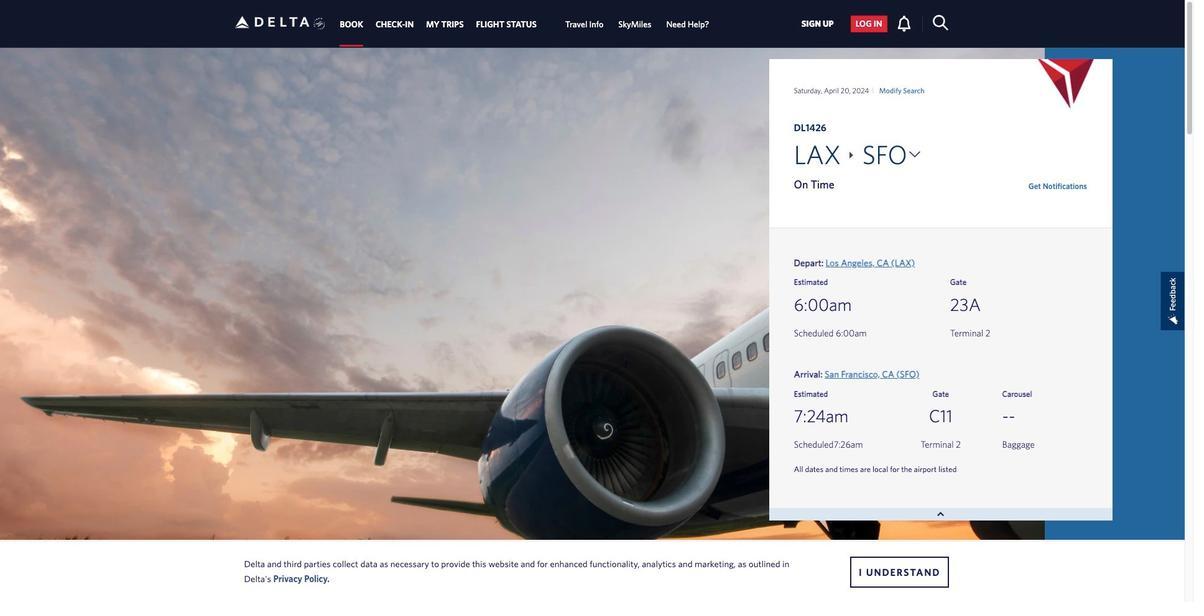Task type: describe. For each thing, give the bounding box(es) containing it.
heroimgurl image
[[0, 47, 1046, 602]]



Task type: locate. For each thing, give the bounding box(es) containing it.
skyteam image
[[314, 4, 326, 43]]

tab list
[[334, 0, 717, 47]]

delta air lines image
[[235, 3, 310, 42]]



Task type: vqa. For each thing, say whether or not it's contained in the screenshot.
Delta Air Lines image
yes



